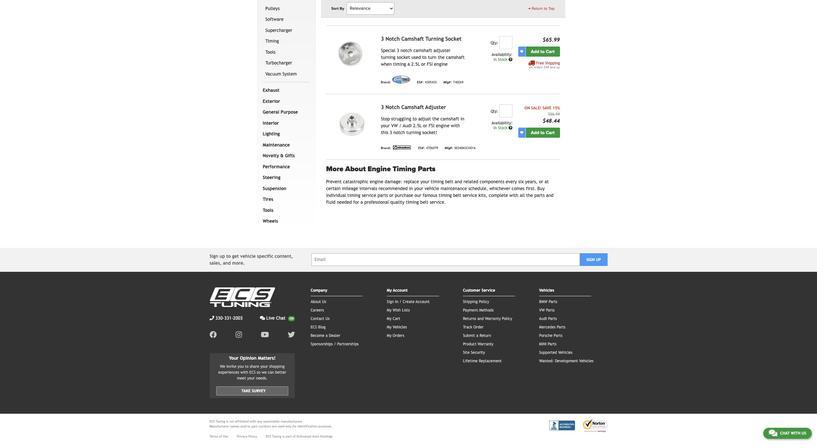 Task type: locate. For each thing, give the bounding box(es) containing it.
with down comes
[[509, 193, 518, 198]]

parts for bmw parts
[[549, 300, 557, 305]]

2 vertical spatial /
[[334, 342, 336, 347]]

tools down tires
[[263, 208, 273, 213]]

for inside ecs tuning is not affiliated with any automobile manufacturers. manufacturer names and/or part numbers are used only for identification purposes.
[[292, 425, 297, 429]]

0 horizontal spatial up
[[220, 254, 225, 259]]

invite
[[226, 365, 236, 369]]

1 camshaft from the top
[[401, 36, 424, 42]]

bmw parts
[[539, 300, 557, 305]]

engine subcategories element
[[263, 0, 310, 83]]

the down first.
[[526, 193, 533, 198]]

2 add from the top
[[531, 130, 539, 136]]

chat right comments icon
[[780, 432, 790, 436]]

product warranty link
[[463, 342, 493, 347]]

timing up replace
[[393, 165, 416, 173]]

1 vertical spatial chat
[[780, 432, 790, 436]]

sort by
[[331, 6, 344, 11]]

1 vertical spatial for
[[292, 425, 297, 429]]

1 notch from the top
[[385, 36, 400, 42]]

contact
[[311, 317, 324, 322]]

ecs tuning is not affiliated with any automobile manufacturers. manufacturer names and/or part numbers are used only for identification purposes.
[[210, 420, 332, 429]]

maintenance
[[263, 142, 290, 148]]

0 horizontal spatial audi
[[403, 123, 412, 128]]

sign for sign up to get vehicle specific content, sales, and more.
[[210, 254, 218, 259]]

parts up professional on the left top of the page
[[378, 193, 388, 198]]

2 horizontal spatial policy
[[502, 317, 512, 322]]

socket
[[397, 55, 410, 60]]

0 vertical spatial qty:
[[491, 41, 498, 45]]

add to cart down $48.44
[[531, 130, 555, 136]]

schwaben - corporate logo image
[[392, 11, 412, 15], [392, 146, 412, 150]]

my down my cart link
[[387, 325, 392, 330]]

0 vertical spatial fsi
[[427, 62, 433, 67]]

or down adjust
[[423, 123, 427, 128]]

1 schwaben - corporate logo image from the top
[[392, 11, 412, 15]]

3 notch camshaft adjuster link
[[381, 104, 446, 110]]

sign inside sign up to get vehicle specific content, sales, and more.
[[210, 254, 218, 259]]

gifts
[[285, 153, 295, 159]]

the right adjust
[[432, 116, 439, 122]]

0 vertical spatial part
[[251, 425, 257, 429]]

matters!
[[258, 356, 276, 361]]

tuning inside ecs tuning is not affiliated with any automobile manufacturers. manufacturer names and/or part numbers are used only for identification purposes.
[[216, 420, 225, 424]]

1 horizontal spatial policy
[[479, 300, 489, 305]]

novelty & gifts link
[[261, 151, 309, 162]]

use
[[223, 435, 228, 439]]

my wish lists link
[[387, 308, 410, 313]]

in left question circle image
[[494, 57, 497, 62]]

stock for $65.99
[[498, 57, 507, 62]]

my up the my vehicles link
[[387, 317, 392, 322]]

to down $48.44
[[540, 130, 545, 136]]

0 horizontal spatial shipping
[[463, 300, 478, 305]]

3 my from the top
[[387, 317, 392, 322]]

t40269
[[453, 81, 464, 84]]

supercharger link
[[264, 25, 309, 36]]

add to cart button
[[526, 47, 560, 57], [526, 128, 560, 138]]

with inside 'stop struggling to adjust the camshaft in your vw / audi 2.5l or fsi engine with this 3 notch turning socket!'
[[451, 123, 460, 128]]

lists
[[402, 308, 410, 313]]

1 vertical spatial add to cart
[[531, 130, 555, 136]]

notch for 3 notch camshaft turning socket
[[385, 36, 400, 42]]

schwaben - corporate logo image left es#: 4706079
[[392, 146, 412, 150]]

become a dealer link
[[311, 334, 340, 338]]

in
[[461, 116, 464, 122], [409, 186, 413, 191]]

3 up socket on the top
[[397, 48, 399, 53]]

2 notch from the top
[[385, 104, 400, 110]]

es#: left 4706079
[[418, 147, 425, 150]]

site security link
[[463, 351, 485, 355]]

comments image
[[769, 430, 778, 438]]

0 vertical spatial camshaft
[[401, 36, 424, 42]]

company
[[311, 289, 327, 293]]

0 horizontal spatial of
[[219, 435, 222, 439]]

3 notch camshaft adjuster
[[381, 104, 446, 110]]

2 qty: from the top
[[491, 109, 498, 114]]

1 stock from the top
[[498, 57, 507, 62]]

/ left create
[[399, 300, 402, 305]]

novelty
[[263, 153, 279, 159]]

1 qty: from the top
[[491, 41, 498, 45]]

privacy policy
[[237, 435, 257, 439]]

add for the add to cart button for add to wish list image
[[531, 130, 539, 136]]

1 horizontal spatial service
[[463, 193, 477, 198]]

a
[[407, 62, 410, 67], [361, 200, 363, 205], [326, 334, 328, 338], [476, 334, 478, 338]]

my cart link
[[387, 317, 400, 322]]

1 vertical spatial schwaben - corporate logo image
[[392, 146, 412, 150]]

ecs for ecs tuning is not affiliated with any automobile manufacturers. manufacturer names and/or part numbers are used only for identification purposes.
[[210, 420, 215, 424]]

fsi up socket!
[[429, 123, 435, 128]]

qty: for $65.99
[[491, 41, 498, 45]]

timing
[[393, 62, 406, 67], [431, 179, 444, 185], [347, 193, 360, 198], [439, 193, 452, 198], [406, 200, 419, 205]]

cart down wish
[[393, 317, 400, 322]]

ecs tuning is part of enthusiast auto holdings
[[266, 435, 332, 439]]

vw down the struggling
[[391, 123, 398, 128]]

1 vertical spatial part
[[286, 435, 292, 439]]

with right comments icon
[[791, 432, 800, 436]]

vw parts
[[539, 308, 555, 313]]

damage:
[[385, 179, 402, 185]]

1 vertical spatial shipping
[[463, 300, 478, 305]]

with inside we invite you to share your shopping experiences with ecs so we can better meet your needs.
[[240, 371, 248, 375]]

track
[[463, 325, 472, 330]]

your inside 'stop struggling to adjust the camshaft in your vw / audi 2.5l or fsi engine with this 3 notch turning socket!'
[[381, 123, 390, 128]]

service down the intervals
[[362, 193, 376, 198]]

1 vertical spatial timing
[[393, 165, 416, 173]]

1 vertical spatial return
[[480, 334, 491, 338]]

used right socket on the top
[[411, 55, 421, 60]]

fsi
[[427, 62, 433, 67], [429, 123, 435, 128]]

1 vertical spatial qty:
[[491, 109, 498, 114]]

camshaft
[[401, 36, 424, 42], [401, 104, 424, 110]]

vacuum system
[[265, 71, 297, 77]]

the down adjuster
[[438, 55, 445, 60]]

parts for mercedes parts
[[557, 325, 565, 330]]

es#4706079 - 003406sch01a - 3 notch camshaft adjuster - stop struggling to adjust the camshaft in your vw / audi 2.5l or fsi engine with this 3 notch turning socket! - schwaben - audi volkswagen image
[[326, 105, 376, 142]]

0 vertical spatial camshaft
[[413, 48, 432, 53]]

1 horizontal spatial shipping
[[545, 61, 560, 65]]

stop
[[381, 116, 390, 122]]

0 horizontal spatial service
[[362, 193, 376, 198]]

adjust
[[418, 116, 431, 122]]

return right caret up icon
[[532, 6, 543, 11]]

1 horizontal spatial return
[[532, 6, 543, 11]]

0 vertical spatial the
[[438, 55, 445, 60]]

stock left question circle icon
[[498, 126, 507, 130]]

chat
[[276, 316, 285, 321], [780, 432, 790, 436]]

in stock
[[494, 57, 509, 62], [494, 126, 509, 130]]

with inside ecs tuning is not affiliated with any automobile manufacturers. manufacturer names and/or part numbers are used only for identification purposes.
[[250, 420, 256, 424]]

3 brand: from the top
[[381, 147, 391, 150]]

0 vertical spatial add
[[531, 49, 539, 54]]

mfg#:
[[443, 81, 452, 84], [445, 147, 453, 150]]

0 vertical spatial is
[[226, 420, 228, 424]]

schwaben - corporate logo image up 3 notch camshaft turning socket
[[392, 11, 412, 15]]

mfg#: left 003406sch01a
[[445, 147, 453, 150]]

parts down mercedes parts
[[554, 334, 562, 338]]

add to cart for add to wish list icon
[[531, 49, 555, 54]]

is inside ecs tuning is not affiliated with any automobile manufacturers. manufacturer names and/or part numbers are used only for identification purposes.
[[226, 420, 228, 424]]

engine
[[434, 62, 448, 67], [436, 123, 449, 128], [370, 179, 383, 185]]

of left use
[[219, 435, 222, 439]]

sign for sign up
[[586, 258, 595, 262]]

belt up maintenance
[[445, 179, 453, 185]]

1 vertical spatial us
[[325, 317, 330, 322]]

all
[[520, 193, 525, 198]]

camshaft up socket on the top
[[401, 36, 424, 42]]

components
[[480, 179, 504, 185]]

audi down vw parts
[[539, 317, 547, 322]]

add up free
[[531, 49, 539, 54]]

add right add to wish list image
[[531, 130, 539, 136]]

0 vertical spatial in
[[494, 57, 497, 62]]

vehicle inside the prevent catastrophic engine damage: replace your timing belt and related components every six years, or at certain mileage intervals recommended in your vehicle maintenance schedule, whichever comes first. buy individual timing service parts or purchase our famous timing belt service kits, complete with all the parts and fluid needed for a professional quality timing belt service.
[[425, 186, 439, 191]]

turning down special on the top of page
[[381, 55, 396, 60]]

parts up porsche parts
[[557, 325, 565, 330]]

is for not
[[226, 420, 228, 424]]

2 vertical spatial policy
[[248, 435, 257, 439]]

my cart
[[387, 317, 400, 322]]

vw inside 'stop struggling to adjust the camshaft in your vw / audi 2.5l or fsi engine with this 3 notch turning socket!'
[[391, 123, 398, 128]]

1 horizontal spatial part
[[286, 435, 292, 439]]

ecs up manufacturer on the left of the page
[[210, 420, 215, 424]]

2 add to cart from the top
[[531, 130, 555, 136]]

turning left socket!
[[406, 130, 421, 135]]

chat right live
[[276, 316, 285, 321]]

a down socket on the top
[[407, 62, 410, 67]]

mini parts
[[539, 342, 556, 347]]

2.5l inside 'special 3 notch camshaft adjuster turning socket used to turn the camshaft when timing a 2.5l or fsi engine'
[[411, 62, 420, 67]]

used inside ecs tuning is not affiliated with any automobile manufacturers. manufacturer names and/or part numbers are used only for identification purposes.
[[278, 425, 284, 429]]

2 my from the top
[[387, 308, 392, 313]]

0 horizontal spatial about
[[311, 300, 321, 305]]

question circle image
[[509, 58, 512, 62]]

4 my from the top
[[387, 325, 392, 330]]

0 horizontal spatial vw
[[391, 123, 398, 128]]

notch down the struggling
[[393, 130, 405, 135]]

0 vertical spatial chat
[[276, 316, 285, 321]]

timing up famous
[[431, 179, 444, 185]]

my vehicles link
[[387, 325, 407, 330]]

and right sales,
[[223, 261, 231, 266]]

to left get
[[226, 254, 231, 259]]

2 in stock from the top
[[494, 126, 509, 130]]

notch up stop
[[385, 104, 400, 110]]

sign
[[210, 254, 218, 259], [586, 258, 595, 262], [387, 300, 394, 305]]

add
[[531, 49, 539, 54], [531, 130, 539, 136]]

ecs for ecs tuning is part of enthusiast auto holdings
[[266, 435, 271, 439]]

$49
[[544, 65, 549, 69]]

to inside we invite you to share your shopping experiences with ecs so we can better meet your needs.
[[245, 365, 249, 369]]

engine inside 'special 3 notch camshaft adjuster turning socket used to turn the camshaft when timing a 2.5l or fsi engine'
[[434, 62, 448, 67]]

parts for audi parts
[[548, 317, 557, 322]]

engine up socket!
[[436, 123, 449, 128]]

parts down porsche parts
[[548, 342, 556, 347]]

1 vertical spatial about
[[311, 300, 321, 305]]

1 brand: from the top
[[381, 12, 391, 16]]

0 vertical spatial vw
[[391, 123, 398, 128]]

2.5l up es#: 4305432
[[411, 62, 420, 67]]

sign in / create account link
[[387, 300, 430, 305]]

0 vertical spatial account
[[393, 289, 408, 293]]

or inside 'special 3 notch camshaft adjuster turning socket used to turn the camshaft when timing a 2.5l or fsi engine'
[[421, 62, 425, 67]]

es#4305432 - t40269 - 3 notch camshaft turning socket - special 3 notch camshaft adjuster turning socket used to turn the camshaft when timing a 2.5l or fsi engine - baum tools - audi volkswagen image
[[326, 36, 376, 73]]

0 vertical spatial add to cart
[[531, 49, 555, 54]]

1 horizontal spatial for
[[353, 200, 359, 205]]

vehicle inside sign up to get vehicle specific content, sales, and more.
[[240, 254, 256, 259]]

camshaft for adjuster
[[401, 104, 424, 110]]

2 vertical spatial the
[[526, 193, 533, 198]]

mfg#: t40269
[[443, 81, 464, 84]]

2 parts from the left
[[534, 193, 545, 198]]

/ inside 'stop struggling to adjust the camshaft in your vw / audi 2.5l or fsi engine with this 3 notch turning socket!'
[[399, 123, 402, 128]]

0 horizontal spatial parts
[[378, 193, 388, 198]]

policy for shipping policy
[[479, 300, 489, 305]]

0 vertical spatial tools
[[265, 50, 276, 55]]

Email email field
[[311, 254, 580, 267]]

1 horizontal spatial in
[[461, 116, 464, 122]]

policy inside privacy policy link
[[248, 435, 257, 439]]

the inside the prevent catastrophic engine damage: replace your timing belt and related components every six years, or at certain mileage intervals recommended in your vehicle maintenance schedule, whichever comes first. buy individual timing service parts or purchase our famous timing belt service kits, complete with all the parts and fluid needed for a professional quality timing belt service.
[[526, 193, 533, 198]]

timing inside the engine subcategories element
[[265, 39, 279, 44]]

customer service
[[463, 289, 495, 293]]

0 vertical spatial in stock
[[494, 57, 509, 62]]

sign up
[[586, 258, 601, 262]]

1 vertical spatial tools link
[[261, 205, 309, 216]]

payment methods
[[463, 308, 494, 313]]

2 stock from the top
[[498, 126, 507, 130]]

complete
[[489, 193, 508, 198]]

ecs left blog
[[311, 325, 317, 330]]

1 vertical spatial stock
[[498, 126, 507, 130]]

kits,
[[478, 193, 487, 198]]

my left wish
[[387, 308, 392, 313]]

parts for mini parts
[[548, 342, 556, 347]]

mfg#: left t40269
[[443, 81, 452, 84]]

0 vertical spatial us
[[322, 300, 326, 305]]

and/or
[[240, 425, 250, 429]]

0 vertical spatial es#:
[[417, 81, 424, 84]]

0 vertical spatial schwaben - corporate logo image
[[392, 11, 412, 15]]

2 brand: from the top
[[381, 81, 391, 84]]

1 vertical spatial es#:
[[418, 147, 425, 150]]

by
[[340, 6, 344, 11]]

my for my cart
[[387, 317, 392, 322]]

0 vertical spatial availability:
[[492, 52, 512, 57]]

0 vertical spatial in
[[461, 116, 464, 122]]

0 horizontal spatial is
[[226, 420, 228, 424]]

1 horizontal spatial about
[[345, 165, 366, 173]]

any
[[257, 420, 262, 424]]

shipping right free
[[545, 61, 560, 65]]

for inside the prevent catastrophic engine damage: replace your timing belt and related components every six years, or at certain mileage intervals recommended in your vehicle maintenance schedule, whichever comes first. buy individual timing service parts or purchase our famous timing belt service kits, complete with all the parts and fluid needed for a professional quality timing belt service.
[[353, 200, 359, 205]]

site security
[[463, 351, 485, 355]]

2 add to cart button from the top
[[526, 128, 560, 138]]

0 vertical spatial timing
[[265, 39, 279, 44]]

notch inside 'special 3 notch camshaft adjuster turning socket used to turn the camshaft when timing a 2.5l or fsi engine'
[[401, 48, 412, 53]]

0 vertical spatial notch
[[401, 48, 412, 53]]

1 vertical spatial camshaft
[[446, 55, 465, 60]]

1 vertical spatial tools
[[263, 208, 273, 213]]

us for contact us
[[325, 317, 330, 322]]

warranty down methods
[[485, 317, 501, 322]]

cart
[[546, 49, 555, 54], [546, 130, 555, 136], [393, 317, 400, 322]]

1 add from the top
[[531, 49, 539, 54]]

1 vertical spatial in
[[494, 126, 497, 130]]

1 vertical spatial audi
[[539, 317, 547, 322]]

in left question circle icon
[[494, 126, 497, 130]]

camshaft inside 'stop struggling to adjust the camshaft in your vw / audi 2.5l or fsi engine with this 3 notch turning socket!'
[[440, 116, 459, 122]]

1 add to cart from the top
[[531, 49, 555, 54]]

1 parts from the left
[[378, 193, 388, 198]]

vacuum
[[265, 71, 281, 77]]

tuning down are at the left of page
[[272, 435, 281, 439]]

tools link up turbocharger
[[264, 47, 309, 58]]

add for the add to cart button corresponding to add to wish list icon
[[531, 49, 539, 54]]

/ down the struggling
[[399, 123, 402, 128]]

is left not
[[226, 420, 228, 424]]

1 vertical spatial is
[[282, 435, 285, 439]]

of left the enthusiast
[[293, 435, 296, 439]]

ecs inside ecs tuning is not affiliated with any automobile manufacturers. manufacturer names and/or part numbers are used only for identification purposes.
[[210, 420, 215, 424]]

account up sign in / create account "link"
[[393, 289, 408, 293]]

0 vertical spatial cart
[[546, 49, 555, 54]]

and inside 'free shipping on orders $49 and up'
[[550, 65, 555, 69]]

1 horizontal spatial vehicle
[[425, 186, 439, 191]]

sign inside button
[[586, 258, 595, 262]]

es#: for turning
[[417, 81, 424, 84]]

youtube logo image
[[261, 332, 269, 339]]

5 my from the top
[[387, 334, 392, 338]]

special 3 notch camshaft adjuster turning socket used to turn the camshaft when timing a 2.5l or fsi engine
[[381, 48, 465, 67]]

return
[[532, 6, 543, 11], [480, 334, 491, 338]]

1 horizontal spatial chat
[[780, 432, 790, 436]]

0 vertical spatial brand:
[[381, 12, 391, 16]]

parts down bmw parts
[[546, 308, 555, 313]]

0 vertical spatial tuning
[[216, 420, 225, 424]]

0 vertical spatial vehicle
[[425, 186, 439, 191]]

1 vertical spatial in
[[409, 186, 413, 191]]

question circle image
[[509, 126, 512, 130]]

1 in stock from the top
[[494, 57, 509, 62]]

supported
[[539, 351, 557, 355]]

part down only
[[286, 435, 292, 439]]

part down any
[[251, 425, 257, 429]]

availability: up question circle image
[[492, 52, 512, 57]]

vehicles up wanted: development vehicles at the right bottom
[[558, 351, 572, 355]]

tuning for part
[[272, 435, 281, 439]]

mini parts link
[[539, 342, 556, 347]]

in stock for on sale!                         save 15%
[[494, 126, 509, 130]]

0 vertical spatial audi
[[403, 123, 412, 128]]

0 horizontal spatial for
[[292, 425, 297, 429]]

1 availability: from the top
[[492, 52, 512, 57]]

turning
[[381, 55, 396, 60], [406, 130, 421, 135]]

ecs inside we invite you to share your shopping experiences with ecs so we can better meet your needs.
[[249, 371, 256, 375]]

about us
[[311, 300, 326, 305]]

my left orders
[[387, 334, 392, 338]]

comments image
[[260, 316, 265, 321]]

us right comments icon
[[802, 432, 806, 436]]

submit
[[463, 334, 475, 338]]

None number field
[[499, 36, 512, 49], [499, 105, 512, 118], [499, 36, 512, 49], [499, 105, 512, 118]]

the inside 'stop struggling to adjust the camshaft in your vw / audi 2.5l or fsi engine with this 3 notch turning socket!'
[[432, 116, 439, 122]]

1 add to cart button from the top
[[526, 47, 560, 57]]

porsche
[[539, 334, 553, 338]]

caret up image
[[528, 7, 531, 10]]

tuning up manufacturer on the left of the page
[[216, 420, 225, 424]]

0 vertical spatial shipping
[[545, 61, 560, 65]]

up inside sign up to get vehicle specific content, sales, and more.
[[220, 254, 225, 259]]

lifetime
[[463, 359, 478, 364]]

for right needed
[[353, 200, 359, 205]]

of
[[219, 435, 222, 439], [293, 435, 296, 439]]

tuning
[[216, 420, 225, 424], [272, 435, 281, 439]]

330-331-2003
[[215, 316, 243, 321]]

engine up the intervals
[[370, 179, 383, 185]]

add to cart button down $48.44
[[526, 128, 560, 138]]

1 vertical spatial brand:
[[381, 81, 391, 84]]

0 horizontal spatial vehicle
[[240, 254, 256, 259]]

1 vertical spatial add
[[531, 130, 539, 136]]

vehicles up bmw parts
[[539, 289, 554, 293]]

1 vertical spatial in stock
[[494, 126, 509, 130]]

add to cart up free
[[531, 49, 555, 54]]

in inside 'stop struggling to adjust the camshaft in your vw / audi 2.5l or fsi engine with this 3 notch turning socket!'
[[461, 116, 464, 122]]

your right replace
[[420, 179, 429, 185]]

1 vertical spatial 2.5l
[[413, 123, 422, 128]]

2003
[[233, 316, 243, 321]]

availability: for on sale!                         save 15%
[[492, 121, 512, 125]]

ecs blog
[[311, 325, 326, 330]]

2 camshaft from the top
[[401, 104, 424, 110]]

up inside 'free shipping on orders $49 and up'
[[556, 65, 560, 69]]

up inside button
[[596, 258, 601, 262]]

vw down bmw
[[539, 308, 545, 313]]

baum tools - corporate logo image
[[392, 76, 410, 84]]

1 horizontal spatial tuning
[[272, 435, 281, 439]]

my for my vehicles
[[387, 325, 392, 330]]

my account
[[387, 289, 408, 293]]

service down "schedule,"
[[463, 193, 477, 198]]

0 vertical spatial stock
[[498, 57, 507, 62]]

1 horizontal spatial vw
[[539, 308, 545, 313]]

0 horizontal spatial tuning
[[216, 420, 225, 424]]

es#: 4305432
[[417, 81, 437, 84]]

2 vertical spatial cart
[[393, 317, 400, 322]]

shipping up 'payment' at the bottom right of the page
[[463, 300, 478, 305]]

in up wish
[[395, 300, 398, 305]]

1 horizontal spatial used
[[411, 55, 421, 60]]

parts right bmw
[[549, 300, 557, 305]]

related
[[463, 179, 478, 185]]

timing down our
[[406, 200, 419, 205]]

or inside 'stop struggling to adjust the camshaft in your vw / audi 2.5l or fsi engine with this 3 notch turning socket!'
[[423, 123, 427, 128]]

more about engine timing parts
[[326, 165, 435, 173]]

2 vertical spatial engine
[[370, 179, 383, 185]]

parts up mercedes parts
[[548, 317, 557, 322]]

0 vertical spatial notch
[[385, 36, 400, 42]]

1 my from the top
[[387, 289, 392, 293]]

3 notch camshaft turning socket
[[381, 36, 462, 42]]

1 vertical spatial engine
[[436, 123, 449, 128]]

0 horizontal spatial policy
[[248, 435, 257, 439]]

0 vertical spatial 2.5l
[[411, 62, 420, 67]]

add to cart button for add to wish list icon
[[526, 47, 560, 57]]

camshaft up the struggling
[[401, 104, 424, 110]]

about up the careers
[[311, 300, 321, 305]]

audi
[[403, 123, 412, 128], [539, 317, 547, 322]]

1 vertical spatial turning
[[406, 130, 421, 135]]

become
[[311, 334, 324, 338]]

vehicle up more.
[[240, 254, 256, 259]]

timing down socket on the top
[[393, 62, 406, 67]]

0 vertical spatial return
[[532, 6, 543, 11]]

0 horizontal spatial in
[[409, 186, 413, 191]]

2 availability: from the top
[[492, 121, 512, 125]]

terms of use
[[210, 435, 228, 439]]

about up the catastrophic in the left top of the page
[[345, 165, 366, 173]]

for down manufacturers.
[[292, 425, 297, 429]]

identification
[[298, 425, 317, 429]]

my for my wish lists
[[387, 308, 392, 313]]

tools up turbocharger
[[265, 50, 276, 55]]

auto
[[312, 435, 319, 439]]

belt down famous
[[420, 200, 428, 205]]

engine down turn
[[434, 62, 448, 67]]

in for $65.99
[[494, 57, 497, 62]]



Task type: vqa. For each thing, say whether or not it's contained in the screenshot.
top Sale
no



Task type: describe. For each thing, give the bounding box(es) containing it.
up for sign up to get vehicle specific content, sales, and more.
[[220, 254, 225, 259]]

stock for on sale!                         save 15%
[[498, 126, 507, 130]]

cart for add to wish list icon
[[546, 49, 555, 54]]

exhaust link
[[261, 85, 309, 96]]

are
[[272, 425, 277, 429]]

your up our
[[414, 186, 423, 191]]

engine
[[368, 165, 391, 173]]

your right 'meet'
[[247, 377, 255, 381]]

twitter logo image
[[288, 332, 295, 339]]

live chat
[[266, 316, 285, 321]]

brand: for 3 notch camshaft turning socket
[[381, 81, 391, 84]]

add to wish list image
[[520, 131, 523, 134]]

1 vertical spatial warranty
[[478, 342, 493, 347]]

1 vertical spatial vw
[[539, 308, 545, 313]]

pulleys
[[265, 6, 280, 11]]

parts for vw parts
[[546, 308, 555, 313]]

in stock for $65.99
[[494, 57, 509, 62]]

331-
[[224, 316, 233, 321]]

a inside the prevent catastrophic engine damage: replace your timing belt and related components every six years, or at certain mileage intervals recommended in your vehicle maintenance schedule, whichever comes first. buy individual timing service parts or purchase our famous timing belt service kits, complete with all the parts and fluid needed for a professional quality timing belt service.
[[361, 200, 363, 205]]

a left dealer
[[326, 334, 328, 338]]

shipping policy link
[[463, 300, 489, 305]]

exhaust
[[263, 88, 279, 93]]

to inside 'stop struggling to adjust the camshaft in your vw / audi 2.5l or fsi engine with this 3 notch turning socket!'
[[413, 116, 417, 122]]

take
[[241, 389, 251, 394]]

turning
[[425, 36, 444, 42]]

returns and warranty policy
[[463, 317, 512, 322]]

fsi inside 'special 3 notch camshaft adjuster turning socket used to turn the camshaft when timing a 2.5l or fsi engine'
[[427, 62, 433, 67]]

mercedes parts link
[[539, 325, 565, 330]]

software link
[[264, 14, 309, 25]]

bmw parts link
[[539, 300, 557, 305]]

1 horizontal spatial account
[[416, 300, 430, 305]]

meet
[[237, 377, 246, 381]]

names
[[230, 425, 239, 429]]

add to cart button for add to wish list image
[[526, 128, 560, 138]]

330-
[[215, 316, 224, 321]]

service.
[[430, 200, 446, 205]]

used inside 'special 3 notch camshaft adjuster turning socket used to turn the camshaft when timing a 2.5l or fsi engine'
[[411, 55, 421, 60]]

camshaft for turning
[[401, 36, 424, 42]]

holdings
[[320, 435, 332, 439]]

and up order
[[477, 317, 484, 322]]

we invite you to share your shopping experiences with ecs so we can better meet your needs.
[[218, 365, 286, 381]]

availability: for $65.99
[[492, 52, 512, 57]]

3 up special on the top of page
[[381, 36, 384, 42]]

1 of from the left
[[219, 435, 222, 439]]

chat with us link
[[763, 429, 812, 440]]

1 vertical spatial belt
[[453, 193, 461, 198]]

chat with us
[[780, 432, 806, 436]]

not
[[229, 420, 234, 424]]

brand: for 3 notch camshaft adjuster
[[381, 147, 391, 150]]

product
[[463, 342, 476, 347]]

take survey
[[241, 389, 266, 394]]

purposes.
[[318, 425, 332, 429]]

tools inside the engine subcategories element
[[265, 50, 276, 55]]

return inside return to top link
[[532, 6, 543, 11]]

$56.99
[[548, 112, 560, 117]]

to up free
[[540, 49, 545, 54]]

notch inside 'stop struggling to adjust the camshaft in your vw / audi 2.5l or fsi engine with this 3 notch turning socket!'
[[393, 130, 405, 135]]

330-331-2003 link
[[210, 315, 243, 322]]

parts for porsche parts
[[554, 334, 562, 338]]

2 vertical spatial us
[[802, 432, 806, 436]]

better
[[275, 371, 286, 375]]

track order
[[463, 325, 483, 330]]

003406sch01a
[[454, 147, 476, 150]]

become a dealer
[[311, 334, 340, 338]]

partnerships
[[337, 342, 359, 347]]

parts up replace
[[418, 165, 435, 173]]

2.5l inside 'stop struggling to adjust the camshaft in your vw / audi 2.5l or fsi engine with this 3 notch turning socket!'
[[413, 123, 422, 128]]

we
[[262, 371, 267, 375]]

2 vertical spatial in
[[395, 300, 398, 305]]

my for my account
[[387, 289, 392, 293]]

steering link
[[261, 173, 309, 184]]

ecs tuning image
[[210, 288, 275, 307]]

1 horizontal spatial timing
[[393, 165, 416, 173]]

needed
[[337, 200, 352, 205]]

my wish lists
[[387, 308, 410, 313]]

your up we
[[260, 365, 268, 369]]

0 vertical spatial tools link
[[264, 47, 309, 58]]

timing up service.
[[439, 193, 452, 198]]

turning inside 'stop struggling to adjust the camshaft in your vw / audi 2.5l or fsi engine with this 3 notch turning socket!'
[[406, 130, 421, 135]]

to left top
[[544, 6, 547, 11]]

contact us link
[[311, 317, 330, 322]]

in inside the prevent catastrophic engine damage: replace your timing belt and related components every six years, or at certain mileage intervals recommended in your vehicle maintenance schedule, whichever comes first. buy individual timing service parts or purchase our famous timing belt service kits, complete with all the parts and fluid needed for a professional quality timing belt service.
[[409, 186, 413, 191]]

3 up stop
[[381, 104, 384, 110]]

vacuum system link
[[264, 69, 309, 80]]

sign for sign in / create account
[[387, 300, 394, 305]]

in for on sale!                         save 15%
[[494, 126, 497, 130]]

notch for 3 notch camshaft adjuster
[[385, 104, 400, 110]]

us for about us
[[322, 300, 326, 305]]

fsi inside 'stop struggling to adjust the camshaft in your vw / audi 2.5l or fsi engine with this 3 notch turning socket!'
[[429, 123, 435, 128]]

part inside ecs tuning is not affiliated with any automobile manufacturers. manufacturer names and/or part numbers are used only for identification purposes.
[[251, 425, 257, 429]]

15%
[[553, 106, 560, 110]]

fluid
[[326, 200, 335, 205]]

my for my orders
[[387, 334, 392, 338]]

0 horizontal spatial return
[[480, 334, 491, 338]]

needs.
[[256, 377, 268, 381]]

1 service from the left
[[362, 193, 376, 198]]

0 vertical spatial belt
[[445, 179, 453, 185]]

novelty & gifts
[[263, 153, 295, 159]]

purpose
[[281, 110, 298, 115]]

is for part
[[282, 435, 285, 439]]

mfg#: for adjuster
[[445, 147, 453, 150]]

timing down mileage
[[347, 193, 360, 198]]

timing inside 'special 3 notch camshaft adjuster turning socket used to turn the camshaft when timing a 2.5l or fsi engine'
[[393, 62, 406, 67]]

2 vertical spatial belt
[[420, 200, 428, 205]]

and up maintenance
[[455, 179, 462, 185]]

vehicles right development
[[579, 359, 593, 364]]

0 vertical spatial about
[[345, 165, 366, 173]]

shipping inside 'free shipping on orders $49 and up'
[[545, 61, 560, 65]]

turning inside 'special 3 notch camshaft adjuster turning socket used to turn the camshaft when timing a 2.5l or fsi engine'
[[381, 55, 396, 60]]

0 horizontal spatial account
[[393, 289, 408, 293]]

or left at
[[539, 179, 543, 185]]

mfg#: for turning
[[443, 81, 452, 84]]

ecs blog link
[[311, 325, 326, 330]]

to inside 'special 3 notch camshaft adjuster turning socket used to turn the camshaft when timing a 2.5l or fsi engine'
[[422, 55, 426, 60]]

contact us
[[311, 317, 330, 322]]

terms
[[210, 435, 218, 439]]

3 inside 'special 3 notch camshaft adjuster turning socket used to turn the camshaft when timing a 2.5l or fsi engine'
[[397, 48, 399, 53]]

phone image
[[210, 316, 214, 321]]

catastrophic
[[343, 179, 368, 185]]

wanted:
[[539, 359, 554, 364]]

to inside sign up to get vehicle specific content, sales, and more.
[[226, 254, 231, 259]]

1 horizontal spatial audi
[[539, 317, 547, 322]]

policy for privacy policy
[[248, 435, 257, 439]]

tuning for not
[[216, 420, 225, 424]]

with inside the prevent catastrophic engine damage: replace your timing belt and related components every six years, or at certain mileage intervals recommended in your vehicle maintenance schedule, whichever comes first. buy individual timing service parts or purchase our famous timing belt service kits, complete with all the parts and fluid needed for a professional quality timing belt service.
[[509, 193, 518, 198]]

vehicles up orders
[[393, 325, 407, 330]]

1 vertical spatial /
[[399, 300, 402, 305]]

individual
[[326, 193, 346, 198]]

comes
[[512, 186, 525, 191]]

a inside 'special 3 notch camshaft adjuster turning socket used to turn the camshaft when timing a 2.5l or fsi engine'
[[407, 62, 410, 67]]

turn
[[428, 55, 436, 60]]

or down recommended
[[389, 193, 394, 198]]

can
[[268, 371, 274, 375]]

this
[[381, 130, 388, 135]]

0 horizontal spatial chat
[[276, 316, 285, 321]]

our
[[415, 193, 421, 198]]

your opinion matters!
[[229, 356, 276, 361]]

orders
[[393, 334, 404, 338]]

audi inside 'stop struggling to adjust the camshaft in your vw / audi 2.5l or fsi engine with this 3 notch turning socket!'
[[403, 123, 412, 128]]

my vehicles
[[387, 325, 407, 330]]

2 schwaben - corporate logo image from the top
[[392, 146, 412, 150]]

engine inside 'stop struggling to adjust the camshaft in your vw / audi 2.5l or fsi engine with this 3 notch turning socket!'
[[436, 123, 449, 128]]

and down at
[[546, 193, 554, 198]]

engine inside the prevent catastrophic engine damage: replace your timing belt and related components every six years, or at certain mileage intervals recommended in your vehicle maintenance schedule, whichever comes first. buy individual timing service parts or purchase our famous timing belt service kits, complete with all the parts and fluid needed for a professional quality timing belt service.
[[370, 179, 383, 185]]

3 inside 'stop struggling to adjust the camshaft in your vw / audi 2.5l or fsi engine with this 3 notch turning socket!'
[[390, 130, 392, 135]]

es#: for adjuster
[[418, 147, 425, 150]]

audi parts
[[539, 317, 557, 322]]

careers
[[311, 308, 324, 313]]

1 vertical spatial policy
[[502, 317, 512, 322]]

2 of from the left
[[293, 435, 296, 439]]

lifetime replacement link
[[463, 359, 502, 364]]

mini
[[539, 342, 547, 347]]

up for sign up
[[596, 258, 601, 262]]

maintenance link
[[261, 140, 309, 151]]

add to wish list image
[[520, 50, 523, 53]]

$48.44
[[543, 118, 560, 124]]

cart for add to wish list image
[[546, 130, 555, 136]]

stop struggling to adjust the camshaft in your vw / audi 2.5l or fsi engine with this 3 notch turning socket!
[[381, 116, 464, 135]]

2 service from the left
[[463, 193, 477, 198]]

every
[[506, 179, 517, 185]]

instagram logo image
[[236, 332, 242, 339]]

ecs for ecs blog
[[311, 325, 317, 330]]

your
[[229, 356, 239, 361]]

you
[[238, 365, 244, 369]]

privacy policy link
[[237, 435, 257, 440]]

a right 'submit'
[[476, 334, 478, 338]]

adjuster
[[425, 104, 446, 110]]

quality
[[390, 200, 404, 205]]

add to cart for add to wish list image
[[531, 130, 555, 136]]

take survey button
[[216, 387, 288, 396]]

0 vertical spatial warranty
[[485, 317, 501, 322]]

shopping
[[269, 365, 285, 369]]

qty: for on sale!                         save 15%
[[491, 109, 498, 114]]

the inside 'special 3 notch camshaft adjuster turning socket used to turn the camshaft when timing a 2.5l or fsi engine'
[[438, 55, 445, 60]]

returns
[[463, 317, 476, 322]]

survey
[[252, 389, 266, 394]]

intervals
[[359, 186, 377, 191]]

lighting link
[[261, 129, 309, 140]]

facebook logo image
[[210, 332, 217, 339]]

and inside sign up to get vehicle specific content, sales, and more.
[[223, 261, 231, 266]]

lighting
[[263, 132, 280, 137]]

shipping policy
[[463, 300, 489, 305]]



